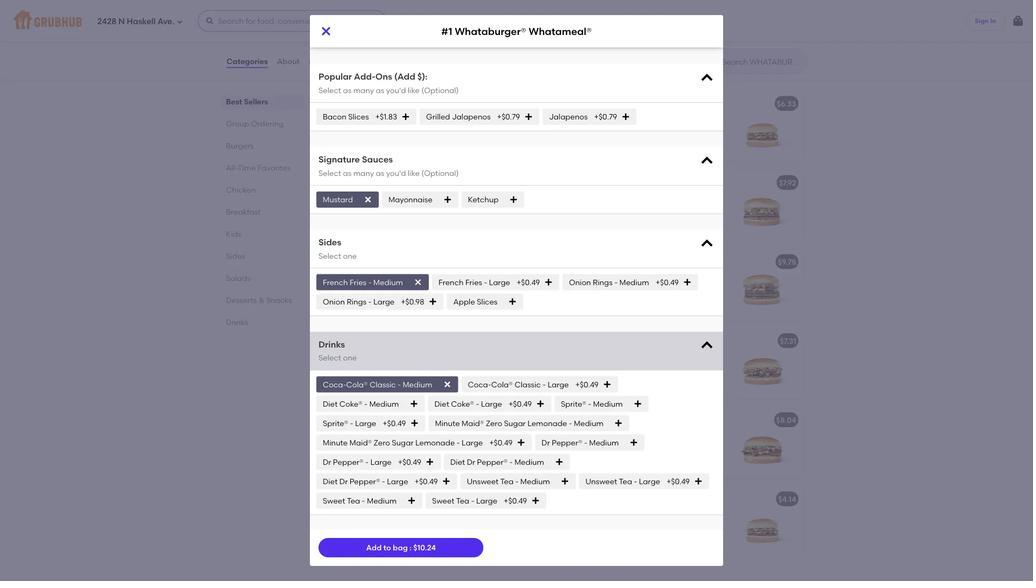 Task type: vqa. For each thing, say whether or not it's contained in the screenshot.
Irving
no



Task type: locate. For each thing, give the bounding box(es) containing it.
search icon image
[[705, 55, 718, 68]]

one inside drinks select one
[[343, 353, 357, 363]]

on inside what's on it: whataburger® (10), tomato, lettuce, pickles, diced onions, mustard (4oz), mayonnaise (4oz), ketchup (4oz)
[[363, 0, 374, 6]]

whatameal®
[[529, 25, 592, 37], [402, 101, 450, 110], [452, 180, 500, 189], [446, 257, 494, 266], [478, 336, 526, 345], [466, 415, 514, 425], [413, 495, 461, 504]]

2 horizontal spatial #1
[[577, 99, 585, 108]]

-
[[368, 278, 372, 287], [484, 278, 487, 287], [614, 278, 618, 287], [368, 297, 372, 306], [398, 380, 401, 389], [543, 380, 546, 389], [364, 399, 368, 408], [476, 399, 479, 408], [588, 399, 591, 408], [350, 419, 353, 428], [569, 419, 572, 428], [457, 438, 460, 447], [584, 438, 587, 447], [365, 457, 369, 466], [509, 457, 513, 466], [382, 477, 385, 486], [515, 477, 519, 486], [634, 477, 637, 486], [362, 496, 365, 505], [471, 496, 474, 505]]

burgers down reviews
[[327, 66, 371, 80]]

beef inside the 'what's on it: large bun (5"), large beef patty (5") (1), tomato (regular), lettuce (regular), pickles (regular), diced onions (regular), mustard (regular)'
[[577, 125, 593, 134]]

seller
[[358, 88, 375, 96], [358, 167, 375, 175]]

1 horizontal spatial lemonade
[[528, 419, 567, 428]]

1 (3), from the left
[[390, 283, 402, 293]]

tomato
[[323, 29, 351, 38], [643, 125, 671, 134], [644, 204, 672, 213], [403, 206, 431, 216], [403, 283, 431, 293], [644, 283, 672, 293], [401, 521, 429, 530], [642, 521, 671, 530]]

whataburger®
[[384, 0, 438, 6], [577, 7, 630, 16], [455, 25, 526, 37], [587, 99, 641, 108], [346, 101, 400, 110], [637, 178, 692, 187], [396, 180, 450, 189], [391, 257, 445, 266], [422, 336, 476, 345], [663, 336, 717, 345], [410, 415, 464, 425], [651, 415, 706, 425]]

1 horizontal spatial (10),
[[632, 7, 647, 16]]

(4") up to
[[375, 521, 388, 530]]

#5 down sprite® - medium
[[577, 415, 587, 425]]

1 horizontal spatial onion
[[569, 278, 591, 287]]

0 horizontal spatial pickles,
[[399, 7, 426, 16]]

minute down sprite® - large
[[323, 438, 348, 447]]

1 best seller from the top
[[342, 88, 375, 96]]

large
[[625, 114, 646, 123], [681, 114, 702, 123], [625, 193, 646, 203], [681, 193, 702, 203], [384, 196, 405, 205], [440, 196, 461, 205], [384, 272, 405, 282], [440, 272, 461, 282], [625, 272, 646, 282], [681, 272, 702, 282], [489, 278, 510, 287], [373, 297, 395, 306], [548, 380, 569, 389], [481, 399, 502, 408], [355, 419, 376, 428], [462, 438, 483, 447], [370, 457, 392, 466], [387, 477, 408, 486], [639, 477, 660, 486], [476, 496, 497, 505]]

jalapeño for #4 jalapeño & cheese whataburger® whatameal®
[[348, 336, 383, 345]]

sprite®
[[561, 399, 586, 408], [323, 419, 348, 428]]

pepper®
[[552, 438, 582, 447], [333, 457, 364, 466], [477, 457, 508, 466], [350, 477, 380, 486]]

0 horizontal spatial $8.04
[[533, 495, 553, 504]]

1 horizontal spatial burgers
[[327, 66, 371, 80]]

cola® up diet coke® - large
[[491, 380, 513, 389]]

jalapeño inside button
[[348, 336, 383, 345]]

(5")
[[616, 125, 629, 134], [616, 204, 629, 213], [375, 206, 388, 216], [375, 283, 388, 293], [616, 283, 629, 293]]

drinks down desserts
[[226, 317, 248, 327]]

0 vertical spatial onion
[[569, 278, 591, 287]]

0 vertical spatial seller
[[358, 88, 375, 96]]

coke® up sprite® - large
[[339, 399, 363, 408]]

slices left +$1.83
[[348, 112, 369, 121]]

1 horizontal spatial (4"),
[[663, 510, 678, 519]]

+
[[553, 99, 557, 108], [553, 178, 557, 187], [553, 415, 557, 425]]

ketchup inside what's on it: double meat whataburger® (10), tomato, lettuce, pickles, diced onions, mustard (4oz), mayonnaise (4oz), ketchup (4oz)
[[644, 29, 675, 38]]

fries for large
[[465, 278, 482, 287]]

seller for double
[[358, 167, 375, 175]]

1 sweet from the left
[[323, 496, 345, 505]]

1 vertical spatial slices
[[477, 297, 498, 306]]

+$0.79 for jalapenos
[[594, 112, 617, 121]]

2 select from the top
[[319, 168, 341, 178]]

coca- up diet coke® - medium
[[323, 380, 346, 389]]

+$0.49 for onion rings - medium
[[656, 278, 679, 287]]

1 vertical spatial $10.24
[[413, 543, 436, 552]]

1 horizontal spatial cola®
[[491, 380, 513, 389]]

0 vertical spatial slices
[[348, 112, 369, 121]]

0 horizontal spatial #5
[[336, 415, 346, 425]]

1 vertical spatial burgers
[[226, 141, 254, 150]]

seller down add- at the left of page
[[358, 88, 375, 96]]

sweet right 'jr.®'
[[432, 496, 454, 505]]

lettuce inside the 'what's on it: large bun (5"), large beef patty (5") (1), tomato (regular), lettuce (regular), pickles (regular), diced onions (regular), mustard (regular)'
[[577, 136, 605, 145]]

sprite® up dr pepper® - medium at the bottom right
[[561, 399, 586, 408]]

0 vertical spatial minute
[[435, 419, 460, 428]]

2 horizontal spatial ketchup
[[644, 29, 675, 38]]

one for sides
[[343, 251, 357, 260]]

you'd inside the popular add-ons (add $): select as many as you'd like (optional)
[[386, 86, 406, 95]]

bun inside the 'what's on it: large bun (5"), large beef patty (5") (1), tomato (regular), lettuce (regular), pickles (regular), diced onions (regular), mustard (regular)'
[[648, 114, 662, 123]]

mustard inside what's on it: whataburger® (10), tomato, lettuce, pickles, diced onions, mustard (4oz), mayonnaise (4oz), ketchup (4oz)
[[365, 18, 395, 27]]

1 horizontal spatial $8.04
[[776, 415, 796, 425]]

#4 jalapeño & cheese whataburger® whatameal® image
[[481, 329, 562, 399]]

#3 triple meat whataburger® image
[[722, 250, 803, 320]]

0 horizontal spatial slices
[[348, 112, 369, 121]]

1 vertical spatial zero
[[374, 438, 390, 447]]

1 (4oz) from the left
[[389, 29, 407, 38]]

fries up the apple slices
[[465, 278, 482, 287]]

0 horizontal spatial fries
[[350, 278, 367, 287]]

0 vertical spatial sugar
[[504, 419, 526, 428]]

salads tab
[[226, 272, 301, 284]]

jalapeño
[[348, 336, 383, 345], [589, 336, 624, 345]]

#2 for #2 double meat whataburger® whatameal®
[[336, 180, 345, 189]]

(regular) for #1 whataburger®
[[577, 158, 610, 167]]

sides inside tab
[[226, 251, 245, 260]]

0 horizontal spatial classic
[[370, 380, 396, 389]]

sweet tea - medium
[[323, 496, 397, 505]]

sides select one
[[319, 237, 357, 260]]

one inside sides select one
[[343, 251, 357, 260]]

sides down kids
[[226, 251, 245, 260]]

(5"), for #1 whataburger®
[[664, 114, 679, 123]]

one up coca-cola® classic - medium
[[343, 353, 357, 363]]

jalapenos right "grilled"
[[452, 112, 491, 121]]

(2), down #2 double meat whataburger®
[[631, 204, 642, 213]]

0 vertical spatial one
[[343, 251, 357, 260]]

0 vertical spatial like
[[408, 86, 420, 95]]

apple slices
[[453, 297, 498, 306]]

2 classic from the left
[[515, 380, 541, 389]]

sprite® down diet coke® - medium
[[323, 419, 348, 428]]

$4.14
[[778, 495, 796, 504]]

2 (4oz) from the left
[[676, 29, 694, 38]]

(optional) down $):
[[422, 86, 459, 95]]

best left sellers
[[226, 97, 242, 106]]

3 select from the top
[[319, 251, 341, 260]]

sweet for sweet tea - large
[[432, 496, 454, 505]]

1 #5 from the left
[[336, 415, 346, 425]]

best inside tab
[[226, 97, 242, 106]]

(4"),
[[422, 510, 437, 519], [663, 510, 678, 519]]

bacon down diet coke® - medium
[[347, 415, 371, 425]]

drinks inside tab
[[226, 317, 248, 327]]

1 vertical spatial many
[[353, 168, 374, 178]]

sides inside sides select one
[[319, 237, 341, 247]]

(5") for #3 triple meat whataburger® whatameal®
[[375, 283, 388, 293]]

1 + from the top
[[553, 99, 557, 108]]

(1), inside the 'what's on it: large bun (5"), large beef patty (5") (1), tomato (regular), lettuce (regular), pickles (regular), diced onions (regular), mustard (regular)'
[[631, 125, 641, 134]]

lemonade down #5 bacon & cheese whataburger® whatameal®
[[415, 438, 455, 447]]

onions inside the 'what's on it: large bun (5"), large beef patty (5") (1), tomato (regular), lettuce (regular), pickles (regular), diced onions (regular), mustard (regular)'
[[600, 147, 626, 156]]

(4oz) inside what's on it: whataburger® (10), tomato, lettuce, pickles, diced onions, mustard (4oz), mayonnaise (4oz), ketchup (4oz)
[[389, 29, 407, 38]]

(1), up bag
[[390, 521, 400, 530]]

1 vertical spatial lemonade
[[415, 438, 455, 447]]

you'd down sauces
[[386, 168, 406, 178]]

drinks down "onion rings - large"
[[319, 339, 345, 350]]

best for #2
[[342, 167, 356, 175]]

slices for apple slices
[[477, 297, 498, 306]]

#2 down signature
[[336, 180, 345, 189]]

best down popular
[[342, 88, 356, 96]]

zero
[[486, 419, 502, 428], [374, 438, 390, 447]]

svg image inside main navigation navigation
[[206, 17, 214, 25]]

mustard inside the 'what's on it: large bun (5"), large beef patty (5") (1), tomato (regular), lettuce (regular), pickles (regular), diced onions (regular), mustard (regular)'
[[665, 147, 695, 156]]

french up apple
[[439, 278, 464, 287]]

1 (optional) from the top
[[422, 86, 459, 95]]

#4 inside button
[[336, 336, 346, 345]]

#5 down diet coke® - medium
[[336, 415, 346, 425]]

0 horizontal spatial #2
[[336, 180, 345, 189]]

0 horizontal spatial tomato,
[[336, 7, 366, 16]]

all-
[[226, 163, 238, 172]]

many down sauces
[[353, 168, 374, 178]]

1 horizontal spatial french
[[439, 278, 464, 287]]

sides for sides select one
[[319, 237, 341, 247]]

0 horizontal spatial onion
[[323, 297, 345, 306]]

unsweet down dr pepper® - medium at the bottom right
[[586, 477, 617, 486]]

0 vertical spatial drinks
[[226, 317, 248, 327]]

sweet for sweet tea - medium
[[323, 496, 345, 505]]

1 horizontal spatial sides
[[319, 237, 341, 247]]

0 horizontal spatial minute
[[323, 438, 348, 447]]

beef for #1 whataburger®
[[577, 125, 593, 134]]

(5") for #1 whataburger®
[[616, 125, 629, 134]]

(5"), inside the 'what's on it: large bun (5"), large beef patty (5") (1), tomato (regular), lettuce (regular), pickles (regular), diced onions (regular), mustard (regular)'
[[664, 114, 679, 123]]

2 what's on it: large bun (5"), large beef patty (5") (3), tomato (regular), lettuce (regular), pickles (regular), diced onions (regular), mustard (regular) from the left
[[577, 272, 710, 325]]

2 french from the left
[[439, 278, 464, 287]]

1 horizontal spatial classic
[[515, 380, 541, 389]]

0 vertical spatial you'd
[[386, 86, 406, 95]]

2 coca- from the left
[[468, 380, 491, 389]]

1 horizontal spatial unsweet
[[586, 477, 617, 486]]

drinks inside drinks select one
[[319, 339, 345, 350]]

1 horizontal spatial (4")
[[616, 521, 629, 530]]

sprite® for sprite® - large
[[323, 419, 348, 428]]

#1 whataburger® whatameal®
[[441, 25, 592, 37], [336, 101, 450, 110]]

(5") for #2 double meat whataburger® whatameal®
[[375, 206, 388, 216]]

classic
[[370, 380, 396, 389], [515, 380, 541, 389]]

0 horizontal spatial what's on it: small bun (4"), small beef patty (4") (1), tomato (regular), lettuce (regular), pickles (regular), diced onions (regular), mustard (regular)
[[336, 510, 467, 563]]

beef for #7 whataburger jr.® whatameal®
[[336, 521, 352, 530]]

2 many from the top
[[353, 168, 374, 178]]

0 horizontal spatial coca-
[[323, 380, 346, 389]]

ketchup
[[357, 29, 388, 38], [644, 29, 675, 38], [468, 195, 499, 204]]

0 vertical spatial sprite®
[[561, 399, 586, 408]]

unsweet down diet dr pepper® - medium
[[467, 477, 499, 486]]

coke® for medium
[[339, 399, 363, 408]]

1 coca- from the left
[[323, 380, 346, 389]]

select
[[319, 86, 341, 95], [319, 168, 341, 178], [319, 251, 341, 260], [319, 353, 341, 363]]

1 (4") from the left
[[375, 521, 388, 530]]

medium
[[373, 278, 403, 287], [620, 278, 649, 287], [403, 380, 432, 389], [369, 399, 399, 408], [593, 399, 623, 408], [574, 419, 604, 428], [589, 438, 619, 447], [515, 457, 544, 466], [520, 477, 550, 486], [367, 496, 397, 505]]

double inside what's on it: double meat whataburger® (10), tomato, lettuce, pickles, diced onions, mustard (4oz), mayonnaise (4oz), ketchup (4oz)
[[625, 0, 651, 6]]

#2 double meat whataburger® whatameal® image
[[481, 171, 562, 241]]

many inside the popular add-ons (add $): select as many as you'd like (optional)
[[353, 86, 374, 95]]

onion rings - large
[[323, 297, 395, 306]]

&
[[259, 295, 264, 305], [385, 336, 391, 345], [626, 336, 632, 345], [373, 415, 379, 425], [614, 415, 620, 425]]

drinks
[[226, 317, 248, 327], [319, 339, 345, 350]]

breakfast tab
[[226, 206, 301, 217]]

best down signature
[[342, 167, 356, 175]]

0 horizontal spatial cola®
[[346, 380, 368, 389]]

fries up "onion rings - large"
[[350, 278, 367, 287]]

coca- for coca-cola® classic - large
[[468, 380, 491, 389]]

lettuce
[[577, 136, 605, 145], [577, 215, 605, 224], [336, 217, 364, 227], [336, 294, 364, 303], [577, 294, 605, 303], [336, 532, 364, 541], [577, 532, 605, 541]]

rings for medium
[[593, 278, 613, 287]]

lettuce for #3 triple meat whataburger® whatameal®
[[336, 294, 364, 303]]

(optional) up #2 double meat whataburger® whatameal®
[[422, 168, 459, 178]]

what's on it: large bun (5"), large beef patty (5") (2), tomato (regular), lettuce (regular), pickles (regular), diced onions (regular), mustard (regular) down #2 double meat whataburger®
[[577, 193, 710, 246]]

+ for $11.94
[[553, 178, 557, 187]]

1 vertical spatial best seller
[[342, 167, 375, 175]]

0 vertical spatial lemonade
[[528, 419, 567, 428]]

#2
[[577, 178, 586, 187], [336, 180, 345, 189]]

like
[[408, 86, 420, 95], [408, 168, 420, 178]]

2 sweet from the left
[[432, 496, 454, 505]]

what's on it: large bun (5"), large beef patty (5") (3), tomato (regular), lettuce (regular), pickles (regular), diced onions (regular), mustard (regular) down the #3 triple meat whataburger® whatameal®
[[336, 272, 469, 325]]

2 #4 from the left
[[577, 336, 587, 345]]

best seller for whataburger®
[[342, 88, 375, 96]]

classic up diet coke® - medium
[[370, 380, 396, 389]]

what's inside what's on it: double meat whataburger® (10), tomato, lettuce, pickles, diced onions, mustard (4oz), mayonnaise (4oz), ketchup (4oz)
[[577, 0, 602, 6]]

french for french fries - large
[[439, 278, 464, 287]]

maid® for minute maid® zero sugar lemonade - large
[[350, 438, 372, 447]]

pepper® down $12.19 +
[[552, 438, 582, 447]]

2 vertical spatial best
[[342, 167, 356, 175]]

all-time favorites
[[226, 163, 291, 172]]

0 horizontal spatial double
[[347, 180, 374, 189]]

1 seller from the top
[[358, 88, 375, 96]]

seller for whataburger®
[[358, 88, 375, 96]]

what's on it: large bun (5"), large beef patty (5") (2), tomato (regular), lettuce (regular), pickles (regular), diced onions (regular), mustard (regular) down #2 double meat whataburger® whatameal®
[[336, 196, 469, 248]]

sides up #3 at the left top of page
[[319, 237, 341, 247]]

seller down sauces
[[358, 167, 375, 175]]

bun
[[648, 114, 662, 123], [648, 193, 662, 203], [407, 196, 421, 205], [407, 272, 421, 282], [648, 272, 662, 282], [406, 510, 420, 519], [647, 510, 661, 519]]

2 best seller from the top
[[342, 167, 375, 175]]

(1), down #1 whataburger®
[[631, 125, 641, 134]]

one
[[343, 251, 357, 260], [343, 353, 357, 363]]

sugar down #5 bacon & cheese whataburger® whatameal®
[[392, 438, 414, 447]]

lemonade for large
[[415, 438, 455, 447]]

1 you'd from the top
[[386, 86, 406, 95]]

2 tomato, from the left
[[648, 7, 678, 16]]

french down #3 at the left top of page
[[323, 278, 348, 287]]

pepper® up the 'unsweet tea - medium'
[[477, 457, 508, 466]]

breakfast
[[226, 207, 261, 216]]

1 horizontal spatial maid®
[[462, 419, 484, 428]]

1 classic from the left
[[370, 380, 396, 389]]

pickles, inside what's on it: double meat whataburger® (10), tomato, lettuce, pickles, diced onions, mustard (4oz), mayonnaise (4oz), ketchup (4oz)
[[577, 18, 604, 27]]

0 vertical spatial rings
[[593, 278, 613, 287]]

double for #2 double meat whataburger® whatameal®
[[347, 180, 374, 189]]

select inside the popular add-ons (add $): select as many as you'd like (optional)
[[319, 86, 341, 95]]

1 cola® from the left
[[346, 380, 368, 389]]

pickles, inside what's on it: whataburger® (10), tomato, lettuce, pickles, diced onions, mustard (4oz), mayonnaise (4oz), ketchup (4oz)
[[399, 7, 426, 16]]

maid® for minute maid® zero sugar lemonade - medium
[[462, 419, 484, 428]]

drinks select one
[[319, 339, 357, 363]]

1 coke® from the left
[[339, 399, 363, 408]]

lemonade for medium
[[528, 419, 567, 428]]

1 vertical spatial maid®
[[350, 438, 372, 447]]

0 horizontal spatial sweet
[[323, 496, 345, 505]]

(optional) inside the popular add-ons (add $): select as many as you'd like (optional)
[[422, 86, 459, 95]]

sugar for large
[[392, 438, 414, 447]]

sweet
[[323, 496, 345, 505], [432, 496, 454, 505]]

maid® down diet coke® - large
[[462, 419, 484, 428]]

bacon down popular
[[323, 112, 346, 121]]

0 horizontal spatial bacon
[[323, 112, 346, 121]]

pepper® up 'diet dr pepper® - large' on the bottom left of page
[[333, 457, 364, 466]]

coca- up diet coke® - large
[[468, 380, 491, 389]]

tomato inside the 'what's on it: large bun (5"), large beef patty (5") (1), tomato (regular), lettuce (regular), pickles (regular), diced onions (regular), mustard (regular)'
[[643, 125, 671, 134]]

1 horizontal spatial slices
[[477, 297, 498, 306]]

mustard inside what's on it: double meat whataburger® (10), tomato, lettuce, pickles, diced onions, mustard (4oz), mayonnaise (4oz), ketchup (4oz)
[[658, 18, 688, 27]]

1 vertical spatial sides
[[226, 251, 245, 260]]

1 jalapenos from the left
[[452, 112, 491, 121]]

$10.24
[[530, 99, 553, 108], [413, 543, 436, 552]]

1 select from the top
[[319, 86, 341, 95]]

meat
[[653, 0, 672, 6], [616, 178, 636, 187], [375, 180, 395, 189], [370, 257, 389, 266]]

#1 whataburger® whatameal® image
[[481, 92, 562, 162]]

1 horizontal spatial fries
[[465, 278, 482, 287]]

2 (3), from the left
[[631, 283, 643, 293]]

patty for #2 double meat whataburger® whatameal®
[[354, 206, 373, 216]]

best seller
[[342, 88, 375, 96], [342, 167, 375, 175]]

1 horizontal spatial drinks
[[319, 339, 345, 350]]

+$0.79 down #1 whataburger®
[[594, 112, 617, 121]]

1 vertical spatial pickles,
[[577, 18, 604, 27]]

2 lettuce, from the left
[[680, 7, 710, 16]]

0 vertical spatial many
[[353, 86, 374, 95]]

+$0.49 for unsweet tea - large
[[667, 477, 690, 486]]

0 vertical spatial maid®
[[462, 419, 484, 428]]

1 #4 from the left
[[336, 336, 346, 345]]

1 horizontal spatial +$0.79
[[594, 112, 617, 121]]

jalapenos down $10.24 +
[[549, 112, 588, 121]]

2 + from the top
[[553, 178, 557, 187]]

it: inside what's on it: double meat whataburger® (10), tomato, lettuce, pickles, diced onions, mustard (4oz), mayonnaise (4oz), ketchup (4oz)
[[617, 0, 623, 6]]

0 horizontal spatial sprite®
[[323, 419, 348, 428]]

2 fries from the left
[[465, 278, 482, 287]]

pickles
[[450, 29, 475, 38], [644, 136, 669, 145], [644, 215, 669, 224], [403, 217, 428, 227], [403, 294, 428, 303], [644, 294, 669, 303], [403, 532, 428, 541], [644, 532, 669, 541]]

0 horizontal spatial jalapenos
[[452, 112, 491, 121]]

desserts & snacks tab
[[226, 294, 301, 306]]

$8.04 for #5 bacon & cheese whataburger®
[[776, 415, 796, 425]]

(4") down unsweet tea - large
[[616, 521, 629, 530]]

0 vertical spatial (optional)
[[422, 86, 459, 95]]

sugar left $12.19
[[504, 419, 526, 428]]

slices right apple
[[477, 297, 498, 306]]

rings for large
[[347, 297, 367, 306]]

(2), down #2 double meat whataburger® whatameal®
[[390, 206, 401, 216]]

cheese inside button
[[392, 336, 420, 345]]

0 horizontal spatial lettuce,
[[368, 7, 397, 16]]

dr up #7
[[339, 477, 348, 486]]

1 horizontal spatial sprite®
[[561, 399, 586, 408]]

& inside button
[[385, 336, 391, 345]]

1 jalapeño from the left
[[348, 336, 383, 345]]

patty for #2 double meat whataburger®
[[595, 204, 614, 213]]

0 horizontal spatial sides
[[226, 251, 245, 260]]

select inside drinks select one
[[319, 353, 341, 363]]

best sellers tab
[[226, 96, 301, 107]]

tea for sweet tea - large
[[456, 496, 469, 505]]

0 vertical spatial $8.04
[[776, 415, 796, 425]]

like inside the popular add-ons (add $): select as many as you'd like (optional)
[[408, 86, 420, 95]]

1 fries from the left
[[350, 278, 367, 287]]

pickles,
[[399, 7, 426, 16], [577, 18, 604, 27]]

1 what's on it: small bun (4"), small beef patty (4") (1), tomato (regular), lettuce (regular), pickles (regular), diced onions (regular), mustard (regular) from the left
[[336, 510, 467, 563]]

what's on it: large bun (5"), large beef patty (5") (3), tomato (regular), lettuce (regular), pickles (regular), diced onions (regular), mustard (regular)
[[336, 272, 469, 325], [577, 272, 710, 325]]

zero up dr pepper® - large
[[374, 438, 390, 447]]

patty
[[595, 125, 614, 134], [595, 204, 614, 213], [354, 206, 373, 216], [354, 283, 373, 293], [595, 283, 614, 293], [354, 521, 373, 530], [595, 521, 614, 530]]

meat for #2 double meat whataburger®
[[616, 178, 636, 187]]

1 tomato, from the left
[[336, 7, 366, 16]]

as down popular
[[343, 86, 352, 95]]

cheese for #5 bacon & cheese whataburger® whatameal®
[[381, 415, 409, 425]]

sprite® for sprite® - medium
[[561, 399, 586, 408]]

bacon for #5 bacon & cheese whataburger® whatameal®
[[347, 415, 371, 425]]

onions, inside what's on it: double meat whataburger® (10), tomato, lettuce, pickles, diced onions, mustard (4oz), mayonnaise (4oz), ketchup (4oz)
[[629, 18, 656, 27]]

1 lettuce, from the left
[[368, 7, 397, 16]]

svg image
[[1012, 15, 1025, 27], [177, 19, 183, 25], [570, 30, 579, 38], [401, 112, 410, 121], [524, 112, 533, 121], [621, 112, 630, 121], [700, 153, 715, 168], [443, 195, 452, 204], [509, 195, 518, 204], [414, 278, 422, 287], [544, 278, 553, 287], [683, 278, 692, 287], [429, 297, 437, 306], [700, 338, 715, 353], [443, 380, 452, 389], [603, 380, 612, 389], [614, 419, 623, 428], [630, 438, 638, 447], [426, 458, 434, 466], [555, 458, 564, 466], [442, 477, 451, 486], [694, 477, 703, 486], [531, 496, 540, 505]]

(regular) for #2 double meat whataburger® whatameal®
[[336, 239, 369, 248]]

sides
[[319, 237, 341, 247], [226, 251, 245, 260]]

what's on it: large bun (5"), large beef patty (5") (3), tomato (regular), lettuce (regular), pickles (regular), diced onions (regular), mustard (regular) up #4 jalapeño & cheese whataburger®
[[577, 272, 710, 325]]

1 horizontal spatial tomato,
[[648, 7, 678, 16]]

2 small from the left
[[439, 510, 459, 519]]

1 horizontal spatial (3),
[[631, 283, 643, 293]]

+$0.49 for diet dr pepper® - large
[[415, 477, 438, 486]]

burgers down group
[[226, 141, 254, 150]]

bacon down sprite® - medium
[[589, 415, 612, 425]]

3 + from the top
[[553, 415, 557, 425]]

(regular) for #7 whataburger jr.® whatameal®
[[336, 553, 369, 563]]

0 vertical spatial best seller
[[342, 88, 375, 96]]

lettuce,
[[368, 7, 397, 16], [680, 7, 710, 16]]

what's on it: large bun (5"), large beef patty (5") (3), tomato (regular), lettuce (regular), pickles (regular), diced onions (regular), mustard (regular) for #3 triple meat whataburger® image
[[577, 272, 710, 325]]

$7.92
[[779, 178, 796, 187]]

desserts & snacks
[[226, 295, 292, 305]]

1 horizontal spatial what's on it: small bun (4"), small beef patty (4") (1), tomato (regular), lettuce (regular), pickles (regular), diced onions (regular), mustard (regular)
[[577, 510, 708, 563]]

minute down diet coke® - large
[[435, 419, 460, 428]]

2 cola® from the left
[[491, 380, 513, 389]]

coca- for coca-cola® classic - medium
[[323, 380, 346, 389]]

diet up #7
[[323, 477, 338, 486]]

1 vertical spatial (10),
[[632, 7, 647, 16]]

1 like from the top
[[408, 86, 420, 95]]

+$0.49 for diet coke® - large
[[509, 399, 532, 408]]

1 vertical spatial sprite®
[[323, 419, 348, 428]]

2 (optional) from the top
[[422, 168, 459, 178]]

1 horizontal spatial #2
[[577, 178, 586, 187]]

1 one from the top
[[343, 251, 357, 260]]

mayonnaise
[[418, 18, 462, 27], [577, 29, 621, 38], [388, 195, 433, 204]]

1 what's on it: large bun (5"), large beef patty (5") (3), tomato (regular), lettuce (regular), pickles (regular), diced onions (regular), mustard (regular) from the left
[[336, 272, 469, 325]]

burgers tab
[[226, 140, 301, 151]]

& for #5 bacon & cheese whataburger®
[[614, 415, 620, 425]]

1 french from the left
[[323, 278, 348, 287]]

& for #5 bacon & cheese whataburger® whatameal®
[[373, 415, 379, 425]]

cheese for #4 jalapeño & cheese whataburger®
[[634, 336, 661, 345]]

0 vertical spatial pickles,
[[399, 7, 426, 16]]

1 +$0.79 from the left
[[497, 112, 520, 121]]

maid® up dr pepper® - large
[[350, 438, 372, 447]]

many inside signature sauces select as many as you'd like (optional)
[[353, 168, 374, 178]]

best seller down add- at the left of page
[[342, 88, 375, 96]]

1 horizontal spatial (2),
[[631, 204, 642, 213]]

add to bag : $10.24
[[366, 543, 436, 552]]

2 +$0.79 from the left
[[594, 112, 617, 121]]

(regular) inside the 'what's on it: large bun (5"), large beef patty (5") (1), tomato (regular), lettuce (regular), pickles (regular), diced onions (regular), mustard (regular)'
[[577, 158, 610, 167]]

(5"), for #2 double meat whataburger®
[[664, 193, 679, 203]]

patty inside the 'what's on it: large bun (5"), large beef patty (5") (1), tomato (regular), lettuce (regular), pickles (regular), diced onions (regular), mustard (regular)'
[[595, 125, 614, 134]]

like down $):
[[408, 86, 420, 95]]

reviews
[[309, 57, 339, 66]]

2 you'd from the top
[[386, 168, 406, 178]]

lettuce for #7 whataburger jr.® whatameal®
[[336, 532, 364, 541]]

(3), for '#3 triple meat whataburger® whatameal®' image
[[390, 283, 402, 293]]

0 vertical spatial mayonnaise
[[418, 18, 462, 27]]

2 one from the top
[[343, 353, 357, 363]]

1 vertical spatial $8.04
[[533, 495, 553, 504]]

2 horizontal spatial bacon
[[589, 415, 612, 425]]

mustard
[[365, 18, 395, 27], [658, 18, 688, 27], [665, 147, 695, 156], [323, 195, 353, 204], [665, 226, 695, 235], [424, 228, 454, 237], [424, 305, 454, 314], [665, 305, 695, 314], [424, 543, 454, 552], [665, 543, 695, 552]]

2 jalapeño from the left
[[589, 336, 624, 345]]

1 onions, from the left
[[336, 18, 363, 27]]

#5 bacon & cheese whataburger® image
[[722, 408, 803, 478]]

2 like from the top
[[408, 168, 420, 178]]

it: inside the 'what's on it: large bun (5"), large beef patty (5") (1), tomato (regular), lettuce (regular), pickles (regular), diced onions (regular), mustard (regular)'
[[617, 114, 623, 123]]

1 vertical spatial (optional)
[[422, 168, 459, 178]]

on inside what's on it: double meat whataburger® (10), tomato, lettuce, pickles, diced onions, mustard (4oz), mayonnaise (4oz), ketchup (4oz)
[[604, 0, 615, 6]]

1 horizontal spatial what's on it: large bun (5"), large beef patty (5") (3), tomato (regular), lettuce (regular), pickles (regular), diced onions (regular), mustard (regular)
[[577, 272, 710, 325]]

(1),
[[631, 125, 641, 134], [390, 521, 400, 530], [631, 521, 641, 530]]

4 select from the top
[[319, 353, 341, 363]]

(optional)
[[422, 86, 459, 95], [422, 168, 459, 178]]

bacon for #5 bacon & cheese whataburger®
[[589, 415, 612, 425]]

0 horizontal spatial jalapeño
[[348, 336, 383, 345]]

diet up the sweet tea - large
[[450, 457, 465, 466]]

diced inside the 'what's on it: large bun (5"), large beef patty (5") (1), tomato (regular), lettuce (regular), pickles (regular), diced onions (regular), mustard (regular)'
[[577, 147, 598, 156]]

coke® up #5 bacon & cheese whataburger® whatameal®
[[451, 399, 474, 408]]

diet up sprite® - large
[[323, 399, 338, 408]]

cola® up diet coke® - medium
[[346, 380, 368, 389]]

what's inside the 'what's on it: large bun (5"), large beef patty (5") (1), tomato (regular), lettuce (regular), pickles (regular), diced onions (regular), mustard (regular)'
[[577, 114, 602, 123]]

1 horizontal spatial #4
[[577, 336, 587, 345]]

1 vertical spatial minute
[[323, 438, 348, 447]]

onion for onion rings - large
[[323, 297, 345, 306]]

1 vertical spatial you'd
[[386, 168, 406, 178]]

diced inside what's on it: double meat whataburger® (10), tomato, lettuce, pickles, diced onions, mustard (4oz), mayonnaise (4oz), ketchup (4oz)
[[606, 18, 627, 27]]

1 horizontal spatial sweet
[[432, 496, 454, 505]]

+$0.79 right the grilled jalapenos on the left top
[[497, 112, 520, 121]]

#1
[[441, 25, 452, 37], [577, 99, 585, 108], [336, 101, 344, 110]]

you'd down (add in the left of the page
[[386, 86, 406, 95]]

1 unsweet from the left
[[467, 477, 499, 486]]

svg image
[[206, 17, 214, 25], [320, 25, 333, 38], [486, 30, 494, 38], [700, 71, 715, 86], [364, 195, 372, 204], [700, 236, 715, 251], [508, 297, 517, 306], [410, 400, 418, 408], [536, 400, 545, 408], [634, 400, 642, 408], [410, 419, 419, 428], [517, 438, 526, 447], [561, 477, 569, 486], [407, 496, 416, 505]]

0 horizontal spatial rings
[[347, 297, 367, 306]]

coke®
[[339, 399, 363, 408], [451, 399, 474, 408]]

2 onions, from the left
[[629, 18, 656, 27]]

$8.04 for #7 whataburger jr.® whatameal®
[[533, 495, 553, 504]]

zero down diet coke® - large
[[486, 419, 502, 428]]

tomato, inside what's on it: whataburger® (10), tomato, lettuce, pickles, diced onions, mustard (4oz), mayonnaise (4oz), ketchup (4oz)
[[336, 7, 366, 16]]

lemonade
[[528, 419, 567, 428], [415, 438, 455, 447]]

diet up #5 bacon & cheese whataburger® whatameal®
[[435, 399, 449, 408]]

& inside tab
[[259, 295, 264, 305]]

patty for #3 triple meat whataburger® whatameal®
[[354, 283, 373, 293]]

(5") inside the 'what's on it: large bun (5"), large beef patty (5") (1), tomato (regular), lettuce (regular), pickles (regular), diced onions (regular), mustard (regular)'
[[616, 125, 629, 134]]

like up #2 double meat whataburger® whatameal®
[[408, 168, 420, 178]]

sugar
[[504, 419, 526, 428], [392, 438, 414, 447]]

2 coke® from the left
[[451, 399, 474, 408]]

ketchup inside what's on it: whataburger® (10), tomato, lettuce, pickles, diced onions, mustard (4oz), mayonnaise (4oz), ketchup (4oz)
[[357, 29, 388, 38]]

0 horizontal spatial what's on it: large bun (5"), large beef patty (5") (2), tomato (regular), lettuce (regular), pickles (regular), diced onions (regular), mustard (regular)
[[336, 196, 469, 248]]

2 #5 from the left
[[577, 415, 587, 425]]

1 horizontal spatial lettuce,
[[680, 7, 710, 16]]

one up french fries - medium
[[343, 251, 357, 260]]

fries
[[350, 278, 367, 287], [465, 278, 482, 287]]

1 horizontal spatial sugar
[[504, 419, 526, 428]]

0 vertical spatial +
[[553, 99, 557, 108]]

sugar for medium
[[504, 419, 526, 428]]

1 vertical spatial rings
[[347, 297, 367, 306]]

grilled
[[426, 112, 450, 121]]

dr pepper® - large
[[323, 457, 392, 466]]

2 seller from the top
[[358, 167, 375, 175]]

beef for #3 triple meat whataburger® whatameal®
[[336, 283, 352, 293]]

1 horizontal spatial jalapenos
[[549, 112, 588, 121]]

#2 right $11.94 +
[[577, 178, 586, 187]]

$8.04
[[776, 415, 796, 425], [533, 495, 553, 504]]

1 vertical spatial mayonnaise
[[577, 29, 621, 38]]

1 many from the top
[[353, 86, 374, 95]]

lemonade up dr pepper® - medium at the bottom right
[[528, 419, 567, 428]]

maid®
[[462, 419, 484, 428], [350, 438, 372, 447]]

#5
[[336, 415, 346, 425], [577, 415, 587, 425]]

(1), for whataburger®
[[631, 125, 641, 134]]

2 unsweet from the left
[[586, 477, 617, 486]]

1 horizontal spatial what's on it: large bun (5"), large beef patty (5") (2), tomato (regular), lettuce (regular), pickles (regular), diced onions (regular), mustard (regular)
[[577, 193, 710, 246]]

sweet down 'diet dr pepper® - large' on the bottom left of page
[[323, 496, 345, 505]]

jalapenos
[[452, 112, 491, 121], [549, 112, 588, 121]]

many down add- at the left of page
[[353, 86, 374, 95]]

Search WHATABURGER search field
[[721, 57, 803, 67]]

1 horizontal spatial ketchup
[[468, 195, 499, 204]]

#4 jalapeño & cheese whataburger® image
[[722, 329, 803, 399]]

diet dr pepper® - large
[[323, 477, 408, 486]]

onions,
[[336, 18, 363, 27], [629, 18, 656, 27]]

best seller down sauces
[[342, 167, 375, 175]]

categories button
[[226, 42, 268, 81]]

#5 bacon & cheese whataburger® whatameal® image
[[481, 408, 562, 478]]

jr.®
[[399, 495, 411, 504]]

classic up $12.19
[[515, 380, 541, 389]]

lettuce for #2 double meat whataburger® whatameal®
[[336, 217, 364, 227]]

cola® for coca-cola® classic - medium
[[346, 380, 368, 389]]

slices
[[348, 112, 369, 121], [477, 297, 498, 306]]

dr
[[542, 438, 550, 447], [323, 457, 331, 466], [467, 457, 475, 466], [339, 477, 348, 486]]



Task type: describe. For each thing, give the bounding box(es) containing it.
& for #4 jalapeño & cheese whataburger®
[[626, 336, 632, 345]]

2 what's on it: small bun (4"), small beef patty (4") (1), tomato (regular), lettuce (regular), pickles (regular), diced onions (regular), mustard (regular) from the left
[[577, 510, 708, 563]]

0 horizontal spatial $10.24
[[413, 543, 436, 552]]

it: inside what's on it: whataburger® (10), tomato, lettuce, pickles, diced onions, mustard (4oz), mayonnaise (4oz), ketchup (4oz)
[[376, 0, 382, 6]]

(regular) for #2 double meat whataburger®
[[577, 237, 610, 246]]

burgers inside tab
[[226, 141, 254, 150]]

#2 for #2 double meat whataburger®
[[577, 178, 586, 187]]

what's on it: whataburger® (10), tomato, lettuce, pickles, diced onions, mustard (4oz), mayonnaise (4oz), ketchup (4oz)
[[336, 0, 462, 38]]

sellers
[[244, 97, 268, 106]]

best sellers
[[226, 97, 268, 106]]

cheese for #5 bacon & cheese whataburger®
[[622, 415, 650, 425]]

:
[[410, 543, 412, 552]]

like inside signature sauces select as many as you'd like (optional)
[[408, 168, 420, 178]]

dr pepper® - medium
[[542, 438, 619, 447]]

what's on it: large bun (5"), large beef patty (5") (3), tomato (regular), lettuce (regular), pickles (regular), diced onions (regular), mustard (regular) for '#3 triple meat whataburger® whatameal®' image
[[336, 272, 469, 325]]

(5") for #2 double meat whataburger®
[[616, 204, 629, 213]]

whataburger® inside #4 jalapeño & cheese whataburger® whatameal® button
[[422, 336, 476, 345]]

about button
[[276, 42, 300, 81]]

sign in button
[[966, 11, 1005, 31]]

pepper® up whataburger
[[350, 477, 380, 486]]

+$0.49 for sprite® - large
[[383, 419, 406, 428]]

jalapeño for #4 jalapeño & cheese whataburger®
[[589, 336, 624, 345]]

group
[[226, 119, 249, 128]]

2428
[[97, 17, 116, 26]]

diced onions
[[510, 29, 559, 38]]

drinks tab
[[226, 316, 301, 328]]

#4 jalapeño & cheese whataburger®
[[577, 336, 717, 345]]

onion rings - medium
[[569, 278, 649, 287]]

tea for sweet tea - medium
[[347, 496, 360, 505]]

(10), inside what's on it: whataburger® (10), tomato, lettuce, pickles, diced onions, mustard (4oz), mayonnaise (4oz), ketchup (4oz)
[[439, 0, 454, 6]]

$7.31
[[780, 336, 796, 345]]

sprite® - medium
[[561, 399, 623, 408]]

diet dr pepper® - medium
[[450, 457, 544, 466]]

whataburger® inside what's on it: whataburger® (10), tomato, lettuce, pickles, diced onions, mustard (4oz), mayonnaise (4oz), ketchup (4oz)
[[384, 0, 438, 6]]

apple
[[453, 297, 475, 306]]

about
[[277, 57, 300, 66]]

#4 jalapeño & cheese whataburger® whatameal®
[[336, 336, 526, 345]]

+$1.83
[[375, 112, 397, 121]]

4 small from the left
[[680, 510, 700, 519]]

#5 bacon & cheese whataburger® whatameal®
[[336, 415, 514, 425]]

what's on it: large bun (5"), large beef patty (5") (1), tomato (regular), lettuce (regular), pickles (regular), diced onions (regular), mustard (regular)
[[577, 114, 708, 167]]

what's on it: double meat whataburger® (10), tomato, lettuce, pickles, diced onions, mustard (4oz), mayonnaise (4oz), ketchup (4oz) button
[[570, 0, 803, 44]]

minute maid® zero sugar lemonade - large
[[323, 438, 483, 447]]

signature
[[319, 154, 360, 165]]

haskell
[[127, 17, 156, 26]]

minute for minute maid® zero sugar lemonade - large
[[323, 438, 348, 447]]

1 (4"), from the left
[[422, 510, 437, 519]]

$11.94 +
[[532, 178, 557, 187]]

classic for medium
[[370, 380, 396, 389]]

diced inside what's on it: whataburger® (10), tomato, lettuce, pickles, diced onions, mustard (4oz), mayonnaise (4oz), ketchup (4oz)
[[428, 7, 449, 16]]

dr up 'diet dr pepper® - large' on the bottom left of page
[[323, 457, 331, 466]]

#1 whataburger®
[[577, 99, 641, 108]]

0 vertical spatial #1 whataburger® whatameal®
[[441, 25, 592, 37]]

#3
[[336, 257, 346, 266]]

as down sauces
[[376, 168, 384, 178]]

to
[[383, 543, 391, 552]]

lettuce, inside what's on it: whataburger® (10), tomato, lettuce, pickles, diced onions, mustard (4oz), mayonnaise (4oz), ketchup (4oz)
[[368, 7, 397, 16]]

unsweet tea - large
[[586, 477, 660, 486]]

drinks for drinks
[[226, 317, 248, 327]]

diet for diet coke® - medium
[[323, 399, 338, 408]]

$6.33
[[777, 99, 796, 108]]

whatameal® inside button
[[478, 336, 526, 345]]

as down signature
[[343, 168, 352, 178]]

desserts
[[226, 295, 257, 305]]

#2 double meat whataburger® image
[[722, 171, 803, 241]]

+$0.79 for grilled jalapenos
[[497, 112, 520, 121]]

one for drinks
[[343, 353, 357, 363]]

+$0.98
[[401, 297, 424, 306]]

ons
[[376, 71, 392, 82]]

(5"), for #3 triple meat whataburger® whatameal®
[[423, 272, 438, 282]]

as down ons
[[376, 86, 384, 95]]

all-time favorites tab
[[226, 162, 301, 173]]

(5"), for #2 double meat whataburger® whatameal®
[[423, 196, 438, 205]]

ordering
[[251, 119, 284, 128]]

sprite® - large
[[323, 419, 376, 428]]

on inside the 'what's on it: large bun (5"), large beef patty (5") (1), tomato (regular), lettuce (regular), pickles (regular), diced onions (regular), mustard (regular)'
[[604, 114, 615, 123]]

meat inside what's on it: double meat whataburger® (10), tomato, lettuce, pickles, diced onions, mustard (4oz), mayonnaise (4oz), ketchup (4oz)
[[653, 0, 672, 6]]

1 horizontal spatial #1
[[441, 25, 452, 37]]

french for french fries - medium
[[323, 278, 348, 287]]

+ for $12.19
[[553, 415, 557, 425]]

sweet tea - large
[[432, 496, 497, 505]]

add-
[[354, 71, 376, 82]]

ave.
[[158, 17, 174, 26]]

mayonnaise inside what's on it: double meat whataburger® (10), tomato, lettuce, pickles, diced onions, mustard (4oz), mayonnaise (4oz), ketchup (4oz)
[[577, 29, 621, 38]]

sign
[[975, 17, 989, 25]]

#7 whataburger jr.® image
[[722, 487, 803, 557]]

unsweet for unsweet tea - large
[[586, 477, 617, 486]]

group ordering
[[226, 119, 284, 128]]

tomato, inside what's on it: double meat whataburger® (10), tomato, lettuce, pickles, diced onions, mustard (4oz), mayonnaise (4oz), ketchup (4oz)
[[648, 7, 678, 16]]

bun for #1 whataburger®
[[648, 114, 662, 123]]

2 vertical spatial mayonnaise
[[388, 195, 433, 204]]

#7 whataburger jr.® whatameal®
[[336, 495, 461, 504]]

$):
[[417, 71, 428, 82]]

kids tab
[[226, 228, 301, 239]]

(2), for #2 double meat whataburger®
[[631, 204, 642, 213]]

popular add-ons (add $): select as many as you'd like (optional)
[[319, 71, 459, 95]]

#7 whataburger jr.® whatameal® image
[[481, 487, 562, 557]]

& for #4 jalapeño & cheese whataburger® whatameal®
[[385, 336, 391, 345]]

(optional) inside signature sauces select as many as you'd like (optional)
[[422, 168, 459, 178]]

zero for minute maid® zero sugar lemonade - medium
[[486, 419, 502, 428]]

+ for $10.24
[[553, 99, 557, 108]]

cheese for #4 jalapeño & cheese whataburger® whatameal®
[[392, 336, 420, 345]]

beef for #2 double meat whataburger®
[[577, 204, 593, 213]]

#4 for #4 jalapeño & cheese whataburger® whatameal®
[[336, 336, 346, 345]]

sauces
[[362, 154, 393, 165]]

signature sauces select as many as you'd like (optional)
[[319, 154, 459, 178]]

1 small from the left
[[384, 510, 404, 519]]

select inside signature sauces select as many as you'd like (optional)
[[319, 168, 341, 178]]

+$0.49 for minute maid® zero sugar lemonade - large
[[489, 438, 513, 447]]

0 vertical spatial burgers
[[327, 66, 371, 80]]

0 horizontal spatial #1
[[336, 101, 344, 110]]

add
[[366, 543, 382, 552]]

3 small from the left
[[625, 510, 645, 519]]

#1 whataburger® image
[[722, 92, 803, 162]]

+$0.49 for sweet tea - large
[[504, 496, 527, 505]]

categories
[[227, 57, 268, 66]]

pickles inside the 'what's on it: large bun (5"), large beef patty (5") (1), tomato (regular), lettuce (regular), pickles (regular), diced onions (regular), mustard (regular)'
[[644, 136, 669, 145]]

$9.75
[[778, 257, 796, 266]]

2 jalapenos from the left
[[549, 112, 588, 121]]

fries for medium
[[350, 278, 367, 287]]

french fries - medium
[[323, 278, 403, 287]]

triple
[[347, 257, 368, 266]]

$11.94
[[532, 178, 553, 187]]

minute maid® zero sugar lemonade - medium
[[435, 419, 604, 428]]

double for #2 double meat whataburger®
[[588, 178, 615, 187]]

dr down $12.19 +
[[542, 438, 550, 447]]

chicken
[[226, 185, 256, 194]]

what's on it: large bun (5"), large beef patty (5") (2), tomato (regular), lettuce (regular), pickles (regular), diced onions (regular), mustard (regular) for #2 double meat whataburger®
[[577, 193, 710, 246]]

group ordering tab
[[226, 118, 301, 129]]

#7
[[336, 495, 345, 504]]

diet coke® - large
[[435, 399, 502, 408]]

#3 triple meat whataburger® whatameal® image
[[481, 250, 562, 320]]

salads
[[226, 273, 251, 283]]

#2 double meat whataburger® whatameal®
[[336, 180, 500, 189]]

onions, inside what's on it: whataburger® (10), tomato, lettuce, pickles, diced onions, mustard (4oz), mayonnaise (4oz), ketchup (4oz)
[[336, 18, 363, 27]]

minute for minute maid® zero sugar lemonade - medium
[[435, 419, 460, 428]]

popular
[[319, 71, 352, 82]]

diet for diet coke® - large
[[435, 399, 449, 408]]

#5 for #5 bacon & cheese whataburger® whatameal®
[[336, 415, 346, 425]]

diet for diet dr pepper® - medium
[[450, 457, 465, 466]]

$12.19 +
[[532, 415, 557, 425]]

bun for #3 triple meat whataburger® whatameal®
[[407, 272, 421, 282]]

#4 jalapeño & cheese whataburger® whatameal® button
[[329, 329, 562, 399]]

bacon slices
[[323, 112, 369, 121]]

unsweet for unsweet tea - medium
[[467, 477, 499, 486]]

onion for onion rings - medium
[[569, 278, 591, 287]]

zero for minute maid® zero sugar lemonade - large
[[374, 438, 390, 447]]

bun for #7 whataburger jr.® whatameal®
[[406, 510, 420, 519]]

(3), for #3 triple meat whataburger® image
[[631, 283, 643, 293]]

(2), for #2 double meat whataburger® whatameal®
[[390, 206, 401, 216]]

dr up the sweet tea - large
[[467, 457, 475, 466]]

+$0.49 for french fries - large
[[517, 278, 540, 287]]

diet coke® - medium
[[323, 399, 399, 408]]

(10), inside what's on it: double meat whataburger® (10), tomato, lettuce, pickles, diced onions, mustard (4oz), mayonnaise (4oz), ketchup (4oz)
[[632, 7, 647, 16]]

what's on it: double meat whataburger® (10), tomato, lettuce, pickles, diced onions, mustard (4oz), mayonnaise (4oz), ketchup (4oz)
[[577, 0, 710, 38]]

meat for #2 double meat whataburger® whatameal®
[[375, 180, 395, 189]]

mayonnaise inside what's on it: whataburger® (10), tomato, lettuce, pickles, diced onions, mustard (4oz), mayonnaise (4oz), ketchup (4oz)
[[418, 18, 462, 27]]

lettuce, inside what's on it: double meat whataburger® (10), tomato, lettuce, pickles, diced onions, mustard (4oz), mayonnaise (4oz), ketchup (4oz)
[[680, 7, 710, 16]]

1 horizontal spatial $10.24
[[530, 99, 553, 108]]

+$0.49 for dr pepper® - large
[[398, 457, 421, 466]]

tea for unsweet tea - large
[[619, 477, 632, 486]]

10 whataburger® box image
[[481, 0, 562, 44]]

grilled jalapenos
[[426, 112, 491, 121]]

reviews button
[[308, 42, 339, 81]]

french fries - large
[[439, 278, 510, 287]]

(1), down unsweet tea - large
[[631, 521, 641, 530]]

kids
[[226, 229, 241, 238]]

chicken tab
[[226, 184, 301, 195]]

2 (4"), from the left
[[663, 510, 678, 519]]

(add
[[394, 71, 415, 82]]

coke® for large
[[451, 399, 474, 408]]

n
[[118, 17, 125, 26]]

meat for #3 triple meat whataburger® whatameal®
[[370, 257, 389, 266]]

10 double meat whataburger® box image
[[722, 0, 803, 44]]

select inside sides select one
[[319, 251, 341, 260]]

$12.19
[[532, 415, 553, 425]]

#2 double meat whataburger®
[[577, 178, 692, 187]]

what's on it: whataburger® (10), tomato, lettuce, pickles, diced onions, mustard (4oz), mayonnaise (4oz), ketchup (4oz) button
[[329, 0, 562, 44]]

sides tab
[[226, 250, 301, 262]]

what's inside what's on it: whataburger® (10), tomato, lettuce, pickles, diced onions, mustard (4oz), mayonnaise (4oz), ketchup (4oz)
[[336, 0, 361, 6]]

patty for #7 whataburger jr.® whatameal®
[[354, 521, 373, 530]]

1 vertical spatial #1 whataburger® whatameal®
[[336, 101, 450, 110]]

#5 bacon & cheese whataburger®
[[577, 415, 706, 425]]

(4oz) inside what's on it: double meat whataburger® (10), tomato, lettuce, pickles, diced onions, mustard (4oz), mayonnaise (4oz), ketchup (4oz)
[[676, 29, 694, 38]]

(regular) for #3 triple meat whataburger® whatameal®
[[336, 316, 369, 325]]

$10.24 +
[[530, 99, 557, 108]]

#5 for #5 bacon & cheese whataburger®
[[577, 415, 587, 425]]

unsweet tea - medium
[[467, 477, 550, 486]]

#4 for #4 jalapeño & cheese whataburger®
[[577, 336, 587, 345]]

whataburger
[[347, 495, 397, 504]]

main navigation navigation
[[0, 0, 1033, 42]]

2 (4") from the left
[[616, 521, 629, 530]]

whataburger® inside what's on it: double meat whataburger® (10), tomato, lettuce, pickles, diced onions, mustard (4oz), mayonnaise (4oz), ketchup (4oz)
[[577, 7, 630, 16]]

sign in
[[975, 17, 996, 25]]

favorites
[[258, 163, 291, 172]]

coca-cola® classic - medium
[[323, 380, 432, 389]]

what's on it: large bun (5"), large beef patty (5") (2), tomato (regular), lettuce (regular), pickles (regular), diced onions (regular), mustard (regular) for #2 double meat whataburger® whatameal®
[[336, 196, 469, 248]]

lettuce for #1 whataburger®
[[577, 136, 605, 145]]

bun for #2 double meat whataburger®
[[648, 193, 662, 203]]

snacks
[[266, 295, 292, 305]]

lettuce for #2 double meat whataburger®
[[577, 215, 605, 224]]

drinks for drinks select one
[[319, 339, 345, 350]]

tea for unsweet tea - medium
[[500, 477, 514, 486]]

slices for bacon slices
[[348, 112, 369, 121]]

beef for #2 double meat whataburger® whatameal®
[[336, 206, 352, 216]]

you'd inside signature sauces select as many as you'd like (optional)
[[386, 168, 406, 178]]

(1), for whataburger
[[390, 521, 400, 530]]

#3 triple meat whataburger® whatameal®
[[336, 257, 494, 266]]

time
[[238, 163, 256, 172]]

in
[[990, 17, 996, 25]]



